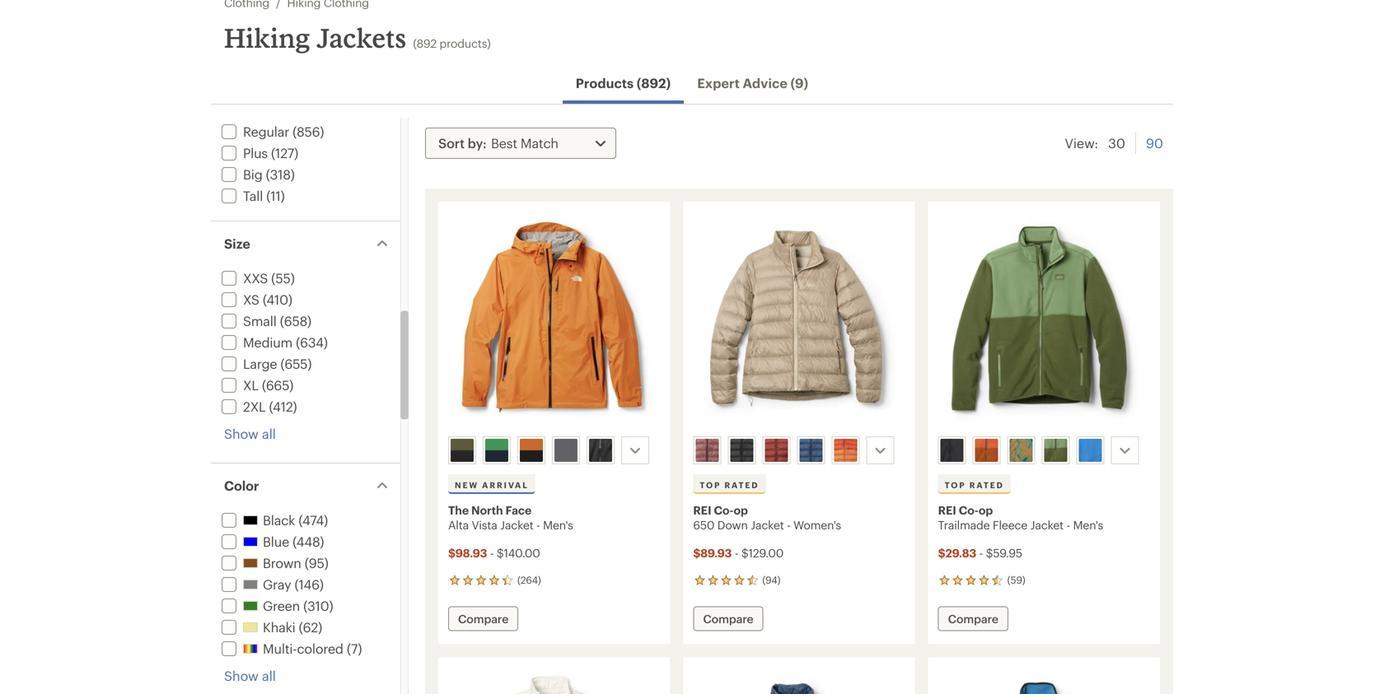 Task type: describe. For each thing, give the bounding box(es) containing it.
rei co-op trailmade fleece jacket - men's
[[938, 504, 1104, 532]]

down
[[718, 519, 748, 532]]

brown
[[263, 556, 301, 571]]

brown link
[[218, 556, 301, 571]]

$29.83 - $59.95
[[938, 547, 1023, 560]]

(658)
[[280, 314, 312, 329]]

xs link
[[218, 292, 259, 307]]

jacket for fleece
[[1031, 519, 1064, 532]]

op for down
[[734, 504, 748, 517]]

regular link
[[218, 124, 289, 139]]

$89.93
[[693, 547, 732, 560]]

xs
[[243, 292, 259, 307]]

(448)
[[289, 534, 324, 550]]

(146)
[[291, 577, 324, 593]]

plus link
[[218, 145, 268, 161]]

all for (62)
[[262, 669, 276, 684]]

trailmade
[[938, 519, 990, 532]]

2 black image from the left
[[941, 439, 964, 462]]

(7)
[[343, 642, 362, 657]]

xxs link
[[218, 271, 268, 286]]

rei co-op 650 down jacket - women's 0 image
[[693, 212, 906, 430]]

$140.00
[[497, 547, 540, 560]]

(474)
[[295, 513, 328, 528]]

compare for $89.93
[[703, 613, 754, 626]]

arrival
[[482, 481, 529, 490]]

- right '$98.93'
[[490, 547, 494, 560]]

regular (856) plus (127) big (318) tall (11)
[[243, 124, 324, 204]]

optic emerald/summit navy image
[[485, 439, 509, 462]]

color button
[[211, 464, 401, 509]]

expert advice (9) button
[[684, 66, 822, 101]]

expand color swatches image for the north face alta vista jacket - men's
[[626, 441, 645, 461]]

regular
[[243, 124, 289, 139]]

products (892)
[[576, 75, 671, 91]]

(62)
[[296, 620, 322, 635]]

(11)
[[266, 188, 285, 204]]

multi-colored link
[[218, 642, 343, 657]]

khaki link
[[218, 620, 296, 635]]

show all for (62)
[[224, 669, 276, 684]]

xl
[[243, 378, 259, 393]]

black link
[[218, 513, 295, 528]]

tall
[[243, 188, 263, 204]]

products
[[576, 75, 634, 91]]

men's for rei co-op trailmade fleece jacket - men's
[[1074, 519, 1104, 532]]

(410)
[[263, 292, 292, 307]]

co- for 650
[[714, 504, 734, 517]]

op for fleece
[[979, 504, 993, 517]]

rei co-op 650 down jacket - women's
[[693, 504, 841, 532]]

compare button for - $59.95
[[938, 607, 1009, 632]]

the north face alta vista jacket - men's 0 image
[[448, 212, 660, 430]]

(892)
[[637, 75, 671, 91]]

(95)
[[301, 556, 329, 571]]

- inside "the north face alta vista jacket - men's"
[[537, 519, 540, 532]]

new
[[455, 481, 479, 490]]

big
[[243, 167, 263, 182]]

men's for the north face alta vista jacket - men's
[[543, 519, 573, 532]]

jackets
[[316, 22, 407, 54]]

dark rust/orange calcite image
[[976, 439, 999, 462]]

show for (665)
[[224, 427, 259, 442]]

(55)
[[271, 271, 295, 286]]

patagonia nano puff jacket - women's 0 image
[[448, 668, 660, 695]]

show all button for (62)
[[224, 668, 276, 686]]

multi-
[[263, 642, 297, 657]]

expert advice (9)
[[697, 75, 809, 91]]

fleece
[[993, 519, 1028, 532]]

2xl
[[243, 399, 266, 415]]

new arrival
[[455, 481, 529, 490]]

plus
[[243, 145, 268, 161]]

compare button for - $140.00
[[448, 607, 519, 632]]

show for (62)
[[224, 669, 259, 684]]

size
[[224, 236, 250, 251]]

group for rei co-op 650 down jacket - women's
[[690, 434, 908, 468]]

the north face alta vista jacket - men's
[[448, 504, 573, 532]]

colored
[[297, 642, 343, 657]]

(9)
[[791, 75, 809, 91]]

top rated for trailmade
[[945, 481, 1005, 490]]

compare button for - $129.00
[[693, 607, 764, 632]]

khaki
[[263, 620, 296, 635]]

compare for $29.83
[[948, 613, 999, 626]]

$98.93 - $140.00
[[448, 547, 540, 560]]

hiking
[[224, 22, 310, 54]]

green
[[263, 599, 300, 614]]

xl link
[[218, 378, 259, 393]]

$129.00
[[742, 547, 784, 560]]



Task type: vqa. For each thing, say whether or not it's contained in the screenshot.
'Add a lifetime membership for a'
no



Task type: locate. For each thing, give the bounding box(es) containing it.
color
[[224, 478, 259, 494]]

jacket right fleece
[[1031, 519, 1064, 532]]

3 compare from the left
[[948, 613, 999, 626]]

0 vertical spatial show
[[224, 427, 259, 442]]

show all button down 'multi-'
[[224, 668, 276, 686]]

1 top from the left
[[700, 481, 721, 490]]

1 compare button from the left
[[448, 607, 519, 632]]

2 top rated from the left
[[945, 481, 1005, 490]]

the
[[448, 504, 469, 517]]

- right fleece
[[1067, 519, 1071, 532]]

pine breeze birch brown image
[[1010, 439, 1033, 462]]

1 show all from the top
[[224, 427, 276, 442]]

(655)
[[281, 356, 312, 372]]

gray link
[[218, 577, 291, 593]]

rei co-op 650 down jacket - men's 0 image
[[693, 668, 906, 695]]

2 co- from the left
[[959, 504, 979, 517]]

0 horizontal spatial top rated
[[700, 481, 759, 490]]

1 horizontal spatial top rated
[[945, 481, 1005, 490]]

1 horizontal spatial top
[[945, 481, 966, 490]]

rated for down
[[725, 481, 759, 490]]

jacket for down
[[751, 519, 784, 532]]

0 horizontal spatial group
[[445, 434, 663, 468]]

0 horizontal spatial compare button
[[448, 607, 519, 632]]

1 horizontal spatial op
[[979, 504, 993, 517]]

co- inside rei co-op trailmade fleece jacket - men's
[[959, 504, 979, 517]]

mauve shadow image
[[696, 439, 719, 462]]

all down the (412)
[[262, 427, 276, 442]]

- left women's
[[787, 519, 791, 532]]

- right $89.93 in the bottom right of the page
[[735, 547, 739, 560]]

size button
[[211, 222, 401, 266]]

top for rei co-op trailmade fleece jacket - men's
[[945, 481, 966, 490]]

1 horizontal spatial expand color swatches image
[[871, 441, 890, 461]]

rated
[[725, 481, 759, 490], [970, 481, 1005, 490]]

1 horizontal spatial compare button
[[693, 607, 764, 632]]

black
[[263, 513, 295, 528]]

2 all from the top
[[262, 669, 276, 684]]

black image
[[731, 439, 754, 462], [941, 439, 964, 462]]

2 group from the left
[[690, 434, 908, 468]]

small link
[[218, 314, 277, 329]]

2 horizontal spatial group
[[935, 434, 1153, 468]]

saragasso sea image
[[800, 439, 823, 462]]

2 op from the left
[[979, 504, 993, 517]]

- inside rei co-op 650 down jacket - women's
[[787, 519, 791, 532]]

rei up the "650"
[[693, 504, 712, 517]]

op up trailmade
[[979, 504, 993, 517]]

2 horizontal spatial compare
[[948, 613, 999, 626]]

women's
[[794, 519, 841, 532]]

all down 'multi-'
[[262, 669, 276, 684]]

gray
[[263, 577, 291, 593]]

op up down
[[734, 504, 748, 517]]

compare button down '(59)' on the right bottom of page
[[938, 607, 1009, 632]]

expand color swatches image
[[626, 441, 645, 461], [871, 441, 890, 461]]

expand color swatches image
[[1116, 441, 1135, 461]]

0 horizontal spatial compare
[[458, 613, 509, 626]]

(127)
[[271, 145, 299, 161]]

(318)
[[266, 167, 295, 182]]

$29.83
[[938, 547, 977, 560]]

smoked pearl image
[[555, 439, 578, 462]]

compare down $89.93 - $129.00
[[703, 613, 754, 626]]

2 rei from the left
[[938, 504, 957, 517]]

1 horizontal spatial rated
[[970, 481, 1005, 490]]

co-
[[714, 504, 734, 517], [959, 504, 979, 517]]

-
[[537, 519, 540, 532], [787, 519, 791, 532], [1067, 519, 1071, 532], [490, 547, 494, 560], [735, 547, 739, 560], [980, 547, 983, 560]]

0 vertical spatial show all button
[[224, 425, 276, 443]]

vista
[[472, 519, 498, 532]]

compare button down '(264)'
[[448, 607, 519, 632]]

black image left cabin wood icon
[[731, 439, 754, 462]]

rei
[[693, 504, 712, 517], [938, 504, 957, 517]]

1 vertical spatial show all
[[224, 669, 276, 684]]

0 horizontal spatial co-
[[714, 504, 734, 517]]

expand color swatches image right washed orange/copper clay icon at the bottom
[[871, 441, 890, 461]]

group up rei co-op 650 down jacket - women's
[[690, 434, 908, 468]]

tnf black image
[[589, 439, 612, 462]]

0 horizontal spatial black image
[[731, 439, 754, 462]]

(310)
[[300, 599, 333, 614]]

1 horizontal spatial co-
[[959, 504, 979, 517]]

rei inside rei co-op trailmade fleece jacket - men's
[[938, 504, 957, 517]]

show all
[[224, 427, 276, 442], [224, 669, 276, 684]]

(892
[[413, 37, 437, 50]]

top up trailmade
[[945, 481, 966, 490]]

group for the north face alta vista jacket - men's
[[445, 434, 663, 468]]

jacket inside "the north face alta vista jacket - men's"
[[500, 519, 534, 532]]

jacket inside rei co-op trailmade fleece jacket - men's
[[1031, 519, 1064, 532]]

show all down 'multi-'
[[224, 669, 276, 684]]

2 compare button from the left
[[693, 607, 764, 632]]

1 horizontal spatial group
[[690, 434, 908, 468]]

blue
[[263, 534, 289, 550]]

2 expand color swatches image from the left
[[871, 441, 890, 461]]

1 black image from the left
[[731, 439, 754, 462]]

rei inside rei co-op 650 down jacket - women's
[[693, 504, 712, 517]]

0 vertical spatial all
[[262, 427, 276, 442]]

1 top rated from the left
[[700, 481, 759, 490]]

green link
[[218, 599, 300, 614]]

1 compare from the left
[[458, 613, 509, 626]]

expand color swatches image right tnf black image
[[626, 441, 645, 461]]

(856)
[[293, 124, 324, 139]]

0 horizontal spatial top
[[700, 481, 721, 490]]

desert rust/tnf black image
[[520, 439, 543, 462]]

big link
[[218, 167, 263, 182]]

jacket up $129.00
[[751, 519, 784, 532]]

show down 2xl link at the bottom left of the page
[[224, 427, 259, 442]]

co- up down
[[714, 504, 734, 517]]

woodland olive/ryegrass green image
[[1045, 439, 1068, 462]]

top down the mauve shadow image
[[700, 481, 721, 490]]

1 vertical spatial show
[[224, 669, 259, 684]]

1 horizontal spatial men's
[[1074, 519, 1104, 532]]

2 rated from the left
[[970, 481, 1005, 490]]

medium link
[[218, 335, 293, 350]]

- left $59.95
[[980, 547, 983, 560]]

forest olive/tnf black image
[[451, 439, 474, 462]]

show down multi-colored link
[[224, 669, 259, 684]]

rei up trailmade
[[938, 504, 957, 517]]

2 show all from the top
[[224, 669, 276, 684]]

expert
[[697, 75, 740, 91]]

1 op from the left
[[734, 504, 748, 517]]

co- for trailmade
[[959, 504, 979, 517]]

rated up down
[[725, 481, 759, 490]]

rated down dark rust/orange calcite icon
[[970, 481, 1005, 490]]

1 co- from the left
[[714, 504, 734, 517]]

small
[[243, 314, 277, 329]]

0 horizontal spatial op
[[734, 504, 748, 517]]

2 jacket from the left
[[751, 519, 784, 532]]

1 men's from the left
[[543, 519, 573, 532]]

jacket inside rei co-op 650 down jacket - women's
[[751, 519, 784, 532]]

(264)
[[518, 574, 541, 586]]

- inside rei co-op trailmade fleece jacket - men's
[[1067, 519, 1071, 532]]

1 horizontal spatial compare
[[703, 613, 754, 626]]

1 group from the left
[[445, 434, 663, 468]]

30
[[1109, 136, 1126, 151]]

top rated up down
[[700, 481, 759, 490]]

top rated for 650
[[700, 481, 759, 490]]

show all for (665)
[[224, 427, 276, 442]]

top for rei co-op 650 down jacket - women's
[[700, 481, 721, 490]]

3 compare button from the left
[[938, 607, 1009, 632]]

0 horizontal spatial jacket
[[500, 519, 534, 532]]

xxs
[[243, 271, 268, 286]]

1 rei from the left
[[693, 504, 712, 517]]

(665)
[[262, 378, 294, 393]]

(59)
[[1008, 574, 1026, 586]]

show all button for (665)
[[224, 425, 276, 443]]

xxs (55) xs (410) small (658) medium (634) large (655) xl (665) 2xl (412)
[[243, 271, 328, 415]]

group
[[445, 434, 663, 468], [690, 434, 908, 468], [935, 434, 1153, 468]]

rei for rei co-op trailmade fleece jacket - men's
[[938, 504, 957, 517]]

90
[[1146, 136, 1164, 151]]

(94)
[[763, 574, 781, 586]]

top
[[700, 481, 721, 490], [945, 481, 966, 490]]

black image left dark rust/orange calcite icon
[[941, 439, 964, 462]]

2 men's from the left
[[1074, 519, 1104, 532]]

view:
[[1065, 136, 1099, 151]]

men's
[[543, 519, 573, 532], [1074, 519, 1104, 532]]

compare for $98.93
[[458, 613, 509, 626]]

hiking jackets (892 products)
[[224, 22, 491, 54]]

jacket for vista
[[500, 519, 534, 532]]

$59.95
[[986, 547, 1023, 560]]

op inside rei co-op trailmade fleece jacket - men's
[[979, 504, 993, 517]]

products (892) button
[[563, 66, 684, 104]]

rei co-op trailmade fleece jacket - men's 0 image
[[938, 212, 1151, 430]]

all
[[262, 427, 276, 442], [262, 669, 276, 684]]

0 horizontal spatial men's
[[543, 519, 573, 532]]

group up arrival at bottom
[[445, 434, 663, 468]]

$89.93 - $129.00
[[693, 547, 784, 560]]

rei co-op trailsmith fleece jacket - women's 0 image
[[938, 668, 1151, 695]]

0 horizontal spatial rei
[[693, 504, 712, 517]]

expand color swatches image for rei co-op 650 down jacket - women's
[[871, 441, 890, 461]]

90 link
[[1146, 133, 1164, 154]]

2 show all button from the top
[[224, 668, 276, 686]]

(412)
[[269, 399, 297, 415]]

1 rated from the left
[[725, 481, 759, 490]]

compare down $98.93 - $140.00
[[458, 613, 509, 626]]

1 vertical spatial show all button
[[224, 668, 276, 686]]

cabin wood image
[[765, 439, 788, 462]]

2 show from the top
[[224, 669, 259, 684]]

2 top from the left
[[945, 481, 966, 490]]

3 jacket from the left
[[1031, 519, 1064, 532]]

group for rei co-op trailmade fleece jacket - men's
[[935, 434, 1153, 468]]

jacket down face
[[500, 519, 534, 532]]

1 horizontal spatial jacket
[[751, 519, 784, 532]]

0 vertical spatial show all
[[224, 427, 276, 442]]

products)
[[440, 37, 491, 50]]

large link
[[218, 356, 277, 372]]

large
[[243, 356, 277, 372]]

blue link
[[218, 534, 289, 550]]

1 show all button from the top
[[224, 425, 276, 443]]

0 horizontal spatial expand color swatches image
[[626, 441, 645, 461]]

1 show from the top
[[224, 427, 259, 442]]

1 vertical spatial all
[[262, 669, 276, 684]]

men's inside "the north face alta vista jacket - men's"
[[543, 519, 573, 532]]

face
[[506, 504, 532, 517]]

advice
[[743, 75, 788, 91]]

2 compare from the left
[[703, 613, 754, 626]]

group up rei co-op trailmade fleece jacket - men's
[[935, 434, 1153, 468]]

2xl link
[[218, 399, 266, 415]]

men's inside rei co-op trailmade fleece jacket - men's
[[1074, 519, 1104, 532]]

3 group from the left
[[935, 434, 1153, 468]]

tall link
[[218, 188, 263, 204]]

show all button down 2xl
[[224, 425, 276, 443]]

1 horizontal spatial rei
[[938, 504, 957, 517]]

show all down 2xl
[[224, 427, 276, 442]]

rated for fleece
[[970, 481, 1005, 490]]

top rated
[[700, 481, 759, 490], [945, 481, 1005, 490]]

2 horizontal spatial compare button
[[938, 607, 1009, 632]]

all for (665)
[[262, 427, 276, 442]]

(634)
[[296, 335, 328, 350]]

co- inside rei co-op 650 down jacket - women's
[[714, 504, 734, 517]]

- up $140.00
[[537, 519, 540, 532]]

washed orange/copper clay image
[[834, 439, 857, 462]]

alta
[[448, 519, 469, 532]]

rei for rei co-op 650 down jacket - women's
[[693, 504, 712, 517]]

compare button down (94) on the bottom
[[693, 607, 764, 632]]

co- up trailmade
[[959, 504, 979, 517]]

1 horizontal spatial black image
[[941, 439, 964, 462]]

compare
[[458, 613, 509, 626], [703, 613, 754, 626], [948, 613, 999, 626]]

top rated down dark rust/orange calcite icon
[[945, 481, 1005, 490]]

medium
[[243, 335, 293, 350]]

1 expand color swatches image from the left
[[626, 441, 645, 461]]

blue drift image
[[1079, 439, 1103, 462]]

jacket
[[500, 519, 534, 532], [751, 519, 784, 532], [1031, 519, 1064, 532]]

op inside rei co-op 650 down jacket - women's
[[734, 504, 748, 517]]

1 all from the top
[[262, 427, 276, 442]]

650
[[693, 519, 715, 532]]

multi-colored
[[263, 642, 343, 657]]

2 horizontal spatial jacket
[[1031, 519, 1064, 532]]

1 jacket from the left
[[500, 519, 534, 532]]

0 horizontal spatial rated
[[725, 481, 759, 490]]

compare down $29.83 - $59.95
[[948, 613, 999, 626]]



